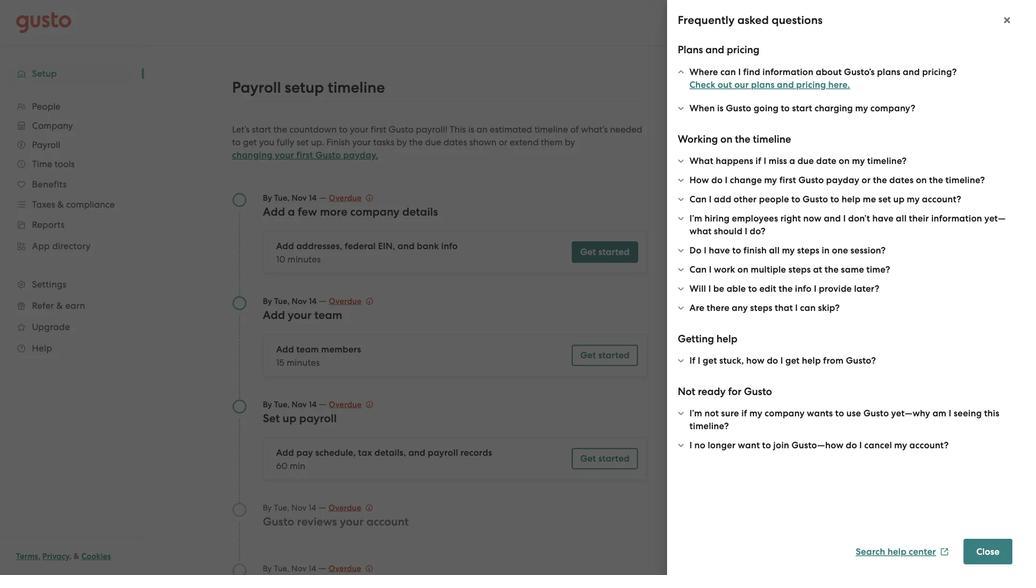 Task type: describe. For each thing, give the bounding box(es) containing it.
schedule,
[[315, 448, 356, 459]]

team inside add team members 15 minutes
[[296, 344, 319, 355]]

should
[[714, 226, 743, 237]]

overdue button for payroll
[[329, 398, 373, 411]]

what for what happens if i miss a due date on my timeline?
[[690, 156, 714, 167]]

add a few more company details
[[263, 205, 438, 219]]

add for add your team
[[263, 309, 285, 322]]

stuck,
[[719, 355, 744, 366]]

directory
[[52, 241, 91, 252]]

overdue button for your
[[329, 502, 373, 515]]

0 vertical spatial can
[[720, 66, 736, 77]]

get right if
[[703, 355, 717, 366]]

can i add other people to gusto to help me set up my account?
[[690, 194, 961, 205]]

getting
[[678, 333, 714, 345]]

reviews
[[297, 515, 337, 529]]

out
[[718, 79, 732, 90]]

terms link
[[16, 552, 38, 562]]

by for add a few more company details
[[263, 193, 272, 203]]

get started button for set up payroll
[[572, 448, 638, 470]]

your up payday.
[[352, 137, 371, 148]]

by for add your team
[[263, 297, 272, 306]]

frequently asked questions dialog
[[667, 0, 1023, 576]]

i no longer want to join gusto—how do i cancel my account?
[[690, 440, 949, 451]]

i left no
[[690, 440, 692, 451]]

shown
[[469, 137, 497, 148]]

you
[[259, 137, 274, 148]]

help down payroll.
[[842, 194, 861, 205]]

download our handy checklist of everything you'll need to get set up for your first payroll.
[[771, 154, 908, 190]]

asked
[[738, 14, 769, 27]]

how
[[690, 175, 709, 186]]

by for gusto reviews your account
[[263, 503, 272, 513]]

i left find
[[738, 66, 741, 77]]

frequently asked questions
[[678, 14, 823, 27]]

circle blank image for your's overdue popup button
[[232, 503, 247, 518]]

if i get stuck, how do i get help from gusto?
[[690, 355, 876, 366]]

0 vertical spatial company
[[350, 205, 400, 219]]

gusto up the now
[[803, 194, 828, 205]]

gusto—how
[[792, 440, 844, 451]]

pricing?
[[922, 66, 957, 77]]

my right cancel
[[894, 440, 907, 451]]

on up the "need"
[[839, 156, 850, 167]]

happens
[[716, 156, 753, 167]]

can for can i add other people to gusto to help me set up my account?
[[690, 194, 707, 205]]

first inside "download our handy checklist of everything you'll need to get set up for your first payroll."
[[819, 180, 835, 190]]

at
[[813, 264, 822, 275]]

up for my
[[893, 194, 905, 205]]

settings link
[[11, 275, 133, 294]]

any
[[732, 303, 748, 314]]

gusto up download checklist link
[[799, 175, 824, 186]]

your inside let's start the countdown to your first gusto payroll! this is an estimated                     timeline of what's needed to get you fully set up.
[[350, 124, 369, 135]]

gusto down how
[[744, 386, 772, 398]]

later?
[[854, 284, 880, 294]]

your right reviews
[[340, 515, 364, 529]]

if inside i'm not sure if my company wants to use gusto yet—why am i seeing this timeline?
[[742, 408, 747, 419]]

payroll.
[[837, 180, 868, 190]]

setup
[[285, 78, 324, 96]]

5 14 from the top
[[309, 564, 316, 573]]

help up stuck,
[[717, 333, 738, 345]]

what for what to have ready
[[771, 135, 797, 148]]

search help center
[[856, 547, 936, 558]]

2 vertical spatial steps
[[750, 303, 773, 314]]

gusto inside finish your tasks by the due dates shown or extend them by changing your first gusto payday.
[[315, 150, 341, 161]]

app
[[32, 241, 50, 252]]

nov for your
[[292, 297, 307, 306]]

and inside add addresses, federal ein, and bank info 10 minutes
[[398, 241, 415, 252]]

i left work
[[709, 264, 712, 275]]

payday
[[826, 175, 860, 186]]

all inside i'm hiring employees right now and i don't have all their information yet— what should i do?
[[896, 213, 907, 224]]

to down how do i change my first gusto payday or the dates on the timeline?
[[831, 194, 840, 205]]

is inside let's start the countdown to your first gusto payroll! this is an estimated                     timeline of what's needed to get you fully set up.
[[468, 124, 474, 135]]

overdue button for few
[[329, 192, 373, 204]]

about
[[816, 66, 842, 77]]

reports link
[[11, 215, 133, 234]]

terms
[[16, 552, 38, 562]]

now
[[803, 213, 822, 224]]

company?
[[871, 103, 916, 114]]

60
[[276, 461, 288, 471]]

gusto inside i'm not sure if my company wants to use gusto yet—why am i seeing this timeline?
[[864, 408, 889, 419]]

questions
[[772, 14, 823, 27]]

if
[[690, 355, 696, 366]]

1 get from the top
[[580, 247, 596, 258]]

1 vertical spatial steps
[[789, 264, 811, 275]]

circle blank image for 1st overdue popup button from the bottom
[[232, 564, 247, 576]]

1 vertical spatial account?
[[910, 440, 949, 451]]

0 vertical spatial account?
[[922, 194, 961, 205]]

help left from
[[802, 355, 821, 366]]

to up finish
[[339, 124, 348, 135]]

account menu element
[[818, 0, 1007, 45]]

frequently
[[678, 14, 735, 27]]

addresses,
[[296, 241, 342, 252]]

by tue, nov 14 — for your
[[263, 296, 329, 306]]

add
[[714, 194, 732, 205]]

1 get started from the top
[[580, 247, 630, 258]]

hiring
[[705, 213, 730, 224]]

tue, for up
[[274, 400, 290, 410]]

to inside "download our handy checklist of everything you'll need to get set up for your first payroll."
[[865, 167, 874, 177]]

home image
[[16, 12, 71, 33]]

is inside frequently asked questions dialog
[[717, 103, 724, 114]]

check out our plans and pricing here.
[[690, 79, 850, 90]]

not
[[678, 386, 696, 398]]

get started button for add your team
[[572, 345, 638, 366]]

2 horizontal spatial do
[[846, 440, 857, 451]]

to left 'edit'
[[748, 284, 757, 294]]

0 horizontal spatial plans
[[751, 79, 775, 90]]

countdown
[[289, 124, 337, 135]]

0 vertical spatial steps
[[797, 245, 820, 256]]

download for download our handy checklist of everything you'll need to get set up for your first payroll.
[[771, 154, 815, 165]]

tue, for your
[[274, 297, 290, 306]]

i'm for i'm hiring employees right now and i don't have all their information yet— what should i do?
[[690, 213, 702, 224]]

— for payroll
[[319, 399, 327, 410]]

i left don't
[[843, 213, 846, 224]]

0 vertical spatial information
[[763, 66, 814, 77]]

0 horizontal spatial do
[[711, 175, 723, 186]]

i left miss
[[764, 156, 767, 167]]

am
[[933, 408, 947, 419]]

tasks
[[373, 137, 394, 148]]

to left finish
[[732, 245, 741, 256]]

your up add team members 15 minutes
[[288, 309, 312, 322]]

1 by from the left
[[397, 137, 407, 148]]

to down "let's"
[[232, 137, 241, 148]]

seeing
[[954, 408, 982, 419]]

set for download our handy checklist of everything you'll need to get set up for your first payroll.
[[892, 167, 904, 177]]

i up the add
[[725, 175, 728, 186]]

14 for a
[[309, 193, 317, 203]]

download for download checklist
[[784, 197, 828, 208]]

for inside "download our handy checklist of everything you'll need to get set up for your first payroll."
[[784, 180, 796, 190]]

add for add team members 15 minutes
[[276, 344, 294, 355]]

able
[[727, 284, 746, 294]]

15
[[276, 357, 284, 368]]

on up happens
[[720, 133, 733, 145]]

plans and pricing
[[678, 44, 760, 56]]

my right charging
[[855, 103, 868, 114]]

settings
[[32, 279, 67, 290]]

our inside frequently asked questions dialog
[[735, 79, 749, 90]]

changing
[[232, 150, 273, 161]]

to inside i'm not sure if my company wants to use gusto yet—why am i seeing this timeline?
[[835, 408, 844, 419]]

nov for up
[[292, 400, 307, 410]]

in
[[822, 245, 830, 256]]

0 horizontal spatial up
[[283, 412, 297, 425]]

to up right
[[792, 194, 801, 205]]

0 vertical spatial timeline?
[[867, 156, 907, 167]]

by for set up payroll
[[263, 400, 272, 410]]

few
[[298, 205, 317, 219]]

get for add your team
[[580, 350, 596, 361]]

going
[[754, 103, 779, 114]]

account
[[366, 515, 409, 529]]

14 for your
[[309, 297, 317, 306]]

start inside frequently asked questions dialog
[[792, 103, 812, 114]]

what to have ready
[[771, 135, 866, 148]]

finish
[[744, 245, 767, 256]]

0 vertical spatial payroll
[[299, 412, 337, 425]]

i left the add
[[709, 194, 712, 205]]

your down fully
[[275, 150, 294, 161]]

0 horizontal spatial timeline
[[328, 78, 385, 96]]

let's start the countdown to your first gusto payroll! this is an estimated                     timeline of what's needed to get you fully set up.
[[232, 124, 642, 148]]

1 horizontal spatial ready
[[838, 135, 866, 148]]

close
[[977, 547, 1000, 557]]

federal
[[345, 241, 376, 252]]

my up their
[[907, 194, 920, 205]]

company inside i'm not sure if my company wants to use gusto yet—why am i seeing this timeline?
[[765, 408, 805, 419]]

help left 'center'
[[888, 547, 907, 558]]

extend
[[510, 137, 539, 148]]

what
[[690, 226, 712, 237]]

information inside i'm hiring employees right now and i don't have all their information yet— what should i do?
[[931, 213, 982, 224]]

and right the plans
[[706, 44, 724, 56]]

join
[[773, 440, 789, 451]]

get for set up payroll
[[580, 454, 596, 464]]

14 for up
[[309, 400, 317, 410]]

yet—
[[985, 213, 1006, 224]]

5 by tue, nov 14 — from the top
[[263, 563, 329, 574]]

overdue for payroll
[[329, 400, 362, 410]]

benefits link
[[11, 175, 133, 194]]

setup link
[[11, 64, 133, 83]]

let's
[[232, 124, 250, 135]]

minutes inside add team members 15 minutes
[[287, 357, 320, 368]]

up.
[[311, 137, 324, 148]]

1 horizontal spatial can
[[800, 303, 816, 314]]

gusto left reviews
[[263, 515, 294, 529]]

miss
[[769, 156, 787, 167]]

working
[[678, 133, 718, 145]]

changing your first gusto payday. button
[[232, 149, 378, 162]]

want
[[738, 440, 760, 451]]

working on the timeline
[[678, 133, 791, 145]]

— for your
[[318, 502, 326, 513]]

handy
[[833, 154, 860, 165]]

i left do?
[[745, 226, 748, 237]]

add your team
[[263, 309, 342, 322]]

set
[[263, 412, 280, 425]]

have inside i'm hiring employees right now and i don't have all their information yet— what should i do?
[[873, 213, 894, 224]]

search
[[856, 547, 885, 558]]

on up their
[[916, 175, 927, 186]]

started for set up payroll
[[598, 454, 630, 464]]

edit
[[760, 284, 777, 294]]

i left cancel
[[860, 440, 862, 451]]

i left be
[[709, 284, 711, 294]]

5 by from the top
[[263, 564, 272, 573]]

get started for team
[[580, 350, 630, 361]]

reports
[[32, 220, 65, 230]]

do?
[[750, 226, 766, 237]]

dates inside finish your tasks by the due dates shown or extend them by changing your first gusto payday.
[[444, 137, 467, 148]]

i right that
[[795, 303, 798, 314]]

1 vertical spatial a
[[288, 205, 295, 219]]

earn
[[65, 301, 85, 311]]

0 horizontal spatial all
[[769, 245, 780, 256]]

1 started from the top
[[598, 247, 630, 258]]

1 vertical spatial timeline?
[[946, 175, 985, 186]]

will i be able to edit the info i provide later?
[[690, 284, 880, 294]]

0 vertical spatial pricing
[[727, 44, 760, 56]]



Task type: vqa. For each thing, say whether or not it's contained in the screenshot.
Gusto within "Finish your tasks by the due dates shown or extend them by changing your first Gusto payday."
yes



Task type: locate. For each thing, give the bounding box(es) containing it.
set inside frequently asked questions dialog
[[879, 194, 891, 205]]

sure
[[721, 408, 739, 419]]

0 horizontal spatial information
[[763, 66, 814, 77]]

0 vertical spatial team
[[314, 309, 342, 322]]

i'm inside i'm not sure if my company wants to use gusto yet—why am i seeing this timeline?
[[690, 408, 702, 419]]

circle blank image
[[232, 503, 247, 518], [232, 564, 247, 576]]

0 vertical spatial have
[[812, 135, 836, 148]]

timeline inside frequently asked questions dialog
[[753, 133, 791, 145]]

plans down find
[[751, 79, 775, 90]]

1 horizontal spatial if
[[756, 156, 762, 167]]

can for can i work on multiple steps at the same time?
[[690, 264, 707, 275]]

—
[[319, 192, 327, 203], [319, 296, 327, 306], [319, 399, 327, 410], [318, 502, 326, 513], [318, 563, 326, 574]]

can up out
[[720, 66, 736, 77]]

1 horizontal spatial &
[[74, 552, 79, 562]]

0 vertical spatial info
[[441, 241, 458, 252]]

0 vertical spatial do
[[711, 175, 723, 186]]

download inside "download our handy checklist of everything you'll need to get set up for your first payroll."
[[771, 154, 815, 165]]

your up finish
[[350, 124, 369, 135]]

1 can from the top
[[690, 194, 707, 205]]

i'm inside i'm hiring employees right now and i don't have all their information yet— what should i do?
[[690, 213, 702, 224]]

payroll left records
[[428, 448, 458, 459]]

0 vertical spatial &
[[56, 301, 63, 311]]

overdue down "gusto reviews your account"
[[329, 564, 361, 574]]

1 horizontal spatial timeline?
[[867, 156, 907, 167]]

have for do i have to finish all my steps in one session?
[[709, 245, 730, 256]]

first
[[371, 124, 386, 135], [296, 150, 313, 161], [780, 175, 796, 186], [819, 180, 835, 190]]

from
[[823, 355, 844, 366]]

overdue for team
[[329, 297, 362, 306]]

of
[[570, 124, 579, 135], [900, 154, 908, 165]]

up
[[771, 180, 782, 190], [893, 194, 905, 205], [283, 412, 297, 425]]

set inside let's start the countdown to your first gusto payroll! this is an estimated                     timeline of what's needed to get you fully set up.
[[297, 137, 309, 148]]

if
[[756, 156, 762, 167], [742, 408, 747, 419]]

0 horizontal spatial by
[[397, 137, 407, 148]]

all right finish
[[769, 245, 780, 256]]

add inside "add pay schedule, tax details, and payroll records 60 min"
[[276, 448, 294, 459]]

10
[[276, 254, 285, 265]]

by tue, nov 14 — up few
[[263, 192, 329, 203]]

overdue button for team
[[329, 295, 373, 308]]

first up tasks
[[371, 124, 386, 135]]

or
[[499, 137, 508, 148], [862, 175, 871, 186]]

do
[[690, 245, 702, 256]]

there
[[707, 303, 730, 314]]

2 vertical spatial get
[[580, 454, 596, 464]]

1 horizontal spatial all
[[896, 213, 907, 224]]

4 by tue, nov 14 — from the top
[[263, 502, 329, 513]]

2 by tue, nov 14 — from the top
[[263, 296, 329, 306]]

0 vertical spatial what
[[771, 135, 797, 148]]

4 by from the top
[[263, 503, 272, 513]]

2 horizontal spatial up
[[893, 194, 905, 205]]

0 vertical spatial is
[[717, 103, 724, 114]]

timeline? inside i'm not sure if my company wants to use gusto yet—why am i seeing this timeline?
[[690, 421, 729, 432]]

0 vertical spatial ready
[[838, 135, 866, 148]]

by tue, nov 14 — up the "set up payroll"
[[263, 399, 329, 410]]

account? down am
[[910, 440, 949, 451]]

information right their
[[931, 213, 982, 224]]

me
[[863, 194, 876, 205]]

or inside frequently asked questions dialog
[[862, 175, 871, 186]]

cookies
[[81, 552, 111, 562]]

2 tue, from the top
[[274, 297, 290, 306]]

5 overdue button from the top
[[329, 563, 373, 575]]

by right tasks
[[397, 137, 407, 148]]

minutes
[[288, 254, 321, 265], [287, 357, 320, 368]]

on right work
[[738, 264, 749, 275]]

4 overdue button from the top
[[329, 502, 373, 515]]

dates inside frequently asked questions dialog
[[890, 175, 914, 186]]

gusto down out
[[726, 103, 752, 114]]

where can i find information about gusto's plans and pricing?
[[690, 66, 957, 77]]

2 get started from the top
[[580, 350, 630, 361]]

are there any steps that i can skip?
[[690, 303, 840, 314]]

first down up. on the top
[[296, 150, 313, 161]]

team
[[314, 309, 342, 322], [296, 344, 319, 355]]

you'll
[[818, 167, 839, 177]]

2 horizontal spatial timeline?
[[946, 175, 985, 186]]

info inside frequently asked questions dialog
[[795, 284, 812, 294]]

of inside "download our handy checklist of everything you'll need to get set up for your first payroll."
[[900, 154, 908, 165]]

timeline up miss
[[753, 133, 791, 145]]

1 vertical spatial information
[[931, 213, 982, 224]]

1 vertical spatial have
[[873, 213, 894, 224]]

change
[[730, 175, 762, 186]]

checklist up the "need"
[[862, 154, 898, 165]]

start inside let's start the countdown to your first gusto payroll! this is an estimated                     timeline of what's needed to get you fully set up.
[[252, 124, 271, 135]]

by tue, nov 14 — for up
[[263, 399, 329, 410]]

1 vertical spatial start
[[252, 124, 271, 135]]

download checklist
[[784, 197, 867, 208]]

i inside i'm not sure if my company wants to use gusto yet—why am i seeing this timeline?
[[949, 408, 952, 419]]

i right if
[[698, 355, 701, 366]]

date
[[816, 156, 837, 167]]

up right set
[[283, 412, 297, 425]]

team up "members"
[[314, 309, 342, 322]]

0 vertical spatial minutes
[[288, 254, 321, 265]]

2 circle blank image from the top
[[232, 564, 247, 576]]

overdue for your
[[329, 503, 361, 513]]

i right how
[[781, 355, 783, 366]]

1 by from the top
[[263, 193, 272, 203]]

have up the date
[[812, 135, 836, 148]]

payroll up pay
[[299, 412, 337, 425]]

& left earn on the left
[[56, 301, 63, 311]]

get right how
[[786, 355, 800, 366]]

set right me
[[879, 194, 891, 205]]

timeline up them at right top
[[535, 124, 568, 135]]

and right details,
[[408, 448, 426, 459]]

— for team
[[319, 296, 327, 306]]

1 overdue button from the top
[[329, 192, 373, 204]]

3 overdue button from the top
[[329, 398, 373, 411]]

1 horizontal spatial payroll
[[428, 448, 458, 459]]

i'm for i'm not sure if my company wants to use gusto yet—why am i seeing this timeline?
[[690, 408, 702, 419]]

or down estimated
[[499, 137, 508, 148]]

1 vertical spatial dates
[[890, 175, 914, 186]]

check out our plans and pricing here. link
[[690, 79, 850, 90]]

1 horizontal spatial information
[[931, 213, 982, 224]]

checklist down payroll.
[[830, 197, 867, 208]]

0 vertical spatial of
[[570, 124, 579, 135]]

gusto?
[[846, 355, 876, 366]]

pricing up find
[[727, 44, 760, 56]]

1 horizontal spatial dates
[[890, 175, 914, 186]]

2 , from the left
[[69, 552, 72, 562]]

checklist inside "download our handy checklist of everything you'll need to get set up for your first payroll."
[[862, 154, 898, 165]]

, left cookies button
[[69, 552, 72, 562]]

ready inside frequently asked questions dialog
[[698, 386, 726, 398]]

1 horizontal spatial by
[[565, 137, 575, 148]]

longer
[[708, 440, 736, 451]]

i down at
[[814, 284, 817, 294]]

3 started from the top
[[598, 454, 630, 464]]

get inside "download our handy checklist of everything you'll need to get set up for your first payroll."
[[876, 167, 890, 177]]

1 vertical spatial i'm
[[690, 408, 702, 419]]

their
[[909, 213, 929, 224]]

up right me
[[893, 194, 905, 205]]

4 tue, from the top
[[274, 503, 289, 513]]

1 vertical spatial of
[[900, 154, 908, 165]]

company up ein,
[[350, 205, 400, 219]]

what inside frequently asked questions dialog
[[690, 156, 714, 167]]

1 vertical spatial is
[[468, 124, 474, 135]]

start left charging
[[792, 103, 812, 114]]

on
[[720, 133, 733, 145], [839, 156, 850, 167], [916, 175, 927, 186], [738, 264, 749, 275]]

up for for
[[771, 180, 782, 190]]

2 vertical spatial set
[[879, 194, 891, 205]]

0 horizontal spatial a
[[288, 205, 295, 219]]

2 started from the top
[[598, 350, 630, 361]]

& inside list
[[56, 301, 63, 311]]

0 vertical spatial all
[[896, 213, 907, 224]]

3 get from the top
[[580, 454, 596, 464]]

1 vertical spatial started
[[598, 350, 630, 361]]

1 horizontal spatial plans
[[877, 66, 901, 77]]

the inside finish your tasks by the due dates shown or extend them by changing your first gusto payday.
[[409, 137, 423, 148]]

your down everything
[[798, 180, 817, 190]]

company
[[350, 205, 400, 219], [765, 408, 805, 419]]

how do i change my first gusto payday or the dates on the timeline?
[[690, 175, 985, 186]]

4 overdue from the top
[[329, 503, 361, 513]]

3 tue, from the top
[[274, 400, 290, 410]]

— up reviews
[[318, 502, 326, 513]]

0 vertical spatial start
[[792, 103, 812, 114]]

overdue up the "set up payroll"
[[329, 400, 362, 410]]

will
[[690, 284, 706, 294]]

by tue, nov 14 — for a
[[263, 192, 329, 203]]

1 horizontal spatial a
[[790, 156, 795, 167]]

up up people
[[771, 180, 782, 190]]

overdue up add a few more company details
[[329, 193, 362, 203]]

0 vertical spatial i'm
[[690, 213, 702, 224]]

1 get started button from the top
[[572, 242, 638, 263]]

1 14 from the top
[[309, 193, 317, 203]]

my right the sure
[[750, 408, 763, 419]]

list containing benefits
[[0, 97, 144, 359]]

1 vertical spatial checklist
[[830, 197, 867, 208]]

by tue, nov 14 — down reviews
[[263, 563, 329, 574]]

timeline inside let's start the countdown to your first gusto payroll! this is an estimated                     timeline of what's needed to get you fully set up.
[[535, 124, 568, 135]]

download up the now
[[784, 197, 828, 208]]

for inside frequently asked questions dialog
[[728, 386, 742, 398]]

nov for reviews
[[291, 503, 307, 513]]

0 vertical spatial checklist
[[862, 154, 898, 165]]

0 vertical spatial get
[[580, 247, 596, 258]]

14 up the "set up payroll"
[[309, 400, 317, 410]]

what up how
[[690, 156, 714, 167]]

1 vertical spatial get
[[580, 350, 596, 361]]

4 14 from the top
[[309, 503, 316, 513]]

5 tue, from the top
[[274, 564, 289, 573]]

are
[[690, 303, 705, 314]]

first inside finish your tasks by the due dates shown or extend them by changing your first gusto payday.
[[296, 150, 313, 161]]

1 horizontal spatial ,
[[69, 552, 72, 562]]

my up the "need"
[[852, 156, 865, 167]]

1 vertical spatial do
[[767, 355, 778, 366]]

nov up the "set up payroll"
[[292, 400, 307, 410]]

get started for payroll
[[580, 454, 630, 464]]

add inside add addresses, federal ein, and bank info 10 minutes
[[276, 241, 294, 252]]

to right the "need"
[[865, 167, 874, 177]]

check
[[690, 79, 716, 90]]

your inside "download our handy checklist of everything you'll need to get set up for your first payroll."
[[798, 180, 817, 190]]

0 horizontal spatial if
[[742, 408, 747, 419]]

is
[[717, 103, 724, 114], [468, 124, 474, 135]]

2 get started button from the top
[[572, 345, 638, 366]]

0 vertical spatial can
[[690, 194, 707, 205]]

not ready for gusto
[[678, 386, 772, 398]]

have for what to have ready
[[812, 135, 836, 148]]

refer & earn link
[[11, 296, 133, 316]]

3 14 from the top
[[309, 400, 317, 410]]

nov for a
[[292, 193, 307, 203]]

0 vertical spatial dates
[[444, 137, 467, 148]]

get started button
[[572, 242, 638, 263], [572, 345, 638, 366], [572, 448, 638, 470]]

info inside add addresses, federal ein, and bank info 10 minutes
[[441, 241, 458, 252]]

provide
[[819, 284, 852, 294]]

1 horizontal spatial our
[[817, 154, 831, 165]]

first inside frequently asked questions dialog
[[780, 175, 796, 186]]

tue, for reviews
[[274, 503, 289, 513]]

is right when
[[717, 103, 724, 114]]

them
[[541, 137, 563, 148]]

1 horizontal spatial have
[[812, 135, 836, 148]]

our inside "download our handy checklist of everything you'll need to get set up for your first payroll."
[[817, 154, 831, 165]]

list
[[0, 97, 144, 359]]

one
[[832, 245, 848, 256]]

2 i'm from the top
[[690, 408, 702, 419]]

or for shown
[[499, 137, 508, 148]]

my up people
[[764, 175, 777, 186]]

1 vertical spatial up
[[893, 194, 905, 205]]

— down reviews
[[318, 563, 326, 574]]

0 vertical spatial our
[[735, 79, 749, 90]]

find
[[743, 66, 760, 77]]

up inside frequently asked questions dialog
[[893, 194, 905, 205]]

2 vertical spatial get started button
[[572, 448, 638, 470]]

get inside let's start the countdown to your first gusto payroll! this is an estimated                     timeline of what's needed to get you fully set up.
[[243, 137, 257, 148]]

0 horizontal spatial pricing
[[727, 44, 760, 56]]

ein,
[[378, 241, 395, 252]]

0 horizontal spatial info
[[441, 241, 458, 252]]

our down find
[[735, 79, 749, 90]]

account?
[[922, 194, 961, 205], [910, 440, 949, 451]]

0 horizontal spatial can
[[720, 66, 736, 77]]

1 horizontal spatial timeline
[[535, 124, 568, 135]]

our
[[735, 79, 749, 90], [817, 154, 831, 165]]

nov down reviews
[[291, 564, 307, 573]]

started
[[598, 247, 630, 258], [598, 350, 630, 361], [598, 454, 630, 464]]

payroll inside "add pay schedule, tax details, and payroll records 60 min"
[[428, 448, 458, 459]]

gusto navigation element
[[0, 46, 144, 376]]

0 horizontal spatial ready
[[698, 386, 726, 398]]

due inside finish your tasks by the due dates shown or extend them by changing your first gusto payday.
[[425, 137, 441, 148]]

due inside frequently asked questions dialog
[[798, 156, 814, 167]]

2 can from the top
[[690, 264, 707, 275]]

3 get started from the top
[[580, 454, 630, 464]]

3 get started button from the top
[[572, 448, 638, 470]]

1 overdue from the top
[[329, 193, 362, 203]]

1 horizontal spatial up
[[771, 180, 782, 190]]

can left skip?
[[800, 303, 816, 314]]

overdue for few
[[329, 193, 362, 203]]

payroll!
[[416, 124, 448, 135]]

timeline? down not
[[690, 421, 729, 432]]

3 by tue, nov 14 — from the top
[[263, 399, 329, 410]]

0 vertical spatial up
[[771, 180, 782, 190]]

upgrade
[[32, 322, 70, 333]]

1 horizontal spatial set
[[879, 194, 891, 205]]

a
[[790, 156, 795, 167], [288, 205, 295, 219]]

multiple
[[751, 264, 786, 275]]

add for add pay schedule, tax details, and payroll records 60 min
[[276, 448, 294, 459]]

to left join
[[762, 440, 771, 451]]

my up the can i work on multiple steps at the same time?
[[782, 245, 795, 256]]

— for few
[[319, 192, 327, 203]]

set inside "download our handy checklist of everything you'll need to get set up for your first payroll."
[[892, 167, 904, 177]]

refer & earn
[[32, 301, 85, 311]]

2 by from the top
[[263, 297, 272, 306]]

timeline right setup
[[328, 78, 385, 96]]

overdue button up tax
[[329, 398, 373, 411]]

do i have to finish all my steps in one session?
[[690, 245, 886, 256]]

1 vertical spatial get started
[[580, 350, 630, 361]]

set for can i add other people to gusto to help me set up my account?
[[879, 194, 891, 205]]

get started
[[580, 247, 630, 258], [580, 350, 630, 361], [580, 454, 630, 464]]

2 14 from the top
[[309, 297, 317, 306]]

for up the sure
[[728, 386, 742, 398]]

by tue, nov 14 — for reviews
[[263, 502, 329, 513]]

— up more
[[319, 192, 327, 203]]

0 horizontal spatial due
[[425, 137, 441, 148]]

of down company?
[[900, 154, 908, 165]]

privacy link
[[42, 552, 69, 562]]

2 vertical spatial get started
[[580, 454, 630, 464]]

0 horizontal spatial or
[[499, 137, 508, 148]]

started for add your team
[[598, 350, 630, 361]]

dates up their
[[890, 175, 914, 186]]

0 horizontal spatial what
[[690, 156, 714, 167]]

first down miss
[[780, 175, 796, 186]]

if right the sure
[[742, 408, 747, 419]]

my inside i'm not sure if my company wants to use gusto yet—why am i seeing this timeline?
[[750, 408, 763, 419]]

of inside let's start the countdown to your first gusto payroll! this is an estimated                     timeline of what's needed to get you fully set up.
[[570, 124, 579, 135]]

0 horizontal spatial payroll
[[299, 412, 337, 425]]

and left pricing?
[[903, 66, 920, 77]]

add for add a few more company details
[[263, 205, 285, 219]]

checklist
[[862, 154, 898, 165], [830, 197, 867, 208]]

&
[[56, 301, 63, 311], [74, 552, 79, 562]]

3 overdue from the top
[[329, 400, 362, 410]]

or up me
[[862, 175, 871, 186]]

1 i'm from the top
[[690, 213, 702, 224]]

up inside "download our handy checklist of everything you'll need to get set up for your first payroll."
[[771, 180, 782, 190]]

by tue, nov 14 —
[[263, 192, 329, 203], [263, 296, 329, 306], [263, 399, 329, 410], [263, 502, 329, 513], [263, 563, 329, 574]]

2 get from the top
[[580, 350, 596, 361]]

0 vertical spatial circle blank image
[[232, 503, 247, 518]]

timeline
[[328, 78, 385, 96], [535, 124, 568, 135], [753, 133, 791, 145]]

ready up not
[[698, 386, 726, 398]]

and inside "add pay schedule, tax details, and payroll records 60 min"
[[408, 448, 426, 459]]

1 vertical spatial all
[[769, 245, 780, 256]]

by right them at right top
[[565, 137, 575, 148]]

nov up reviews
[[291, 503, 307, 513]]

app directory
[[32, 241, 91, 252]]

1 horizontal spatial do
[[767, 355, 778, 366]]

this
[[984, 408, 1000, 419]]

1 horizontal spatial company
[[765, 408, 805, 419]]

1 vertical spatial can
[[800, 303, 816, 314]]

1 vertical spatial get started button
[[572, 345, 638, 366]]

when is gusto going to start charging my company?
[[690, 103, 916, 114]]

first down you'll
[[819, 180, 835, 190]]

have up work
[[709, 245, 730, 256]]

more
[[320, 205, 348, 219]]

ready up handy
[[838, 135, 866, 148]]

gusto inside let's start the countdown to your first gusto payroll! this is an estimated                     timeline of what's needed to get you fully set up.
[[389, 124, 414, 135]]

need
[[842, 167, 863, 177]]

pricing down where can i find information about gusto's plans and pricing?
[[796, 79, 826, 90]]

2 vertical spatial timeline?
[[690, 421, 729, 432]]

privacy
[[42, 552, 69, 562]]

all
[[896, 213, 907, 224], [769, 245, 780, 256]]

benefits
[[32, 179, 67, 190]]

payroll
[[232, 78, 281, 96]]

1 circle blank image from the top
[[232, 503, 247, 518]]

first inside let's start the countdown to your first gusto payroll! this is an estimated                     timeline of what's needed to get you fully set up.
[[371, 124, 386, 135]]

to up what happens if i miss a due date on my timeline? at the right of the page
[[800, 135, 810, 148]]

1 horizontal spatial info
[[795, 284, 812, 294]]

1 tue, from the top
[[274, 193, 290, 203]]

or inside finish your tasks by the due dates shown or extend them by changing your first gusto payday.
[[499, 137, 508, 148]]

and inside i'm hiring employees right now and i don't have all their information yet— what should i do?
[[824, 213, 841, 224]]

2 by from the left
[[565, 137, 575, 148]]

no
[[695, 440, 706, 451]]

work
[[714, 264, 735, 275]]

minutes inside add addresses, federal ein, and bank info 10 minutes
[[288, 254, 321, 265]]

1 , from the left
[[38, 552, 40, 562]]

1 vertical spatial circle blank image
[[232, 564, 247, 576]]

for down everything
[[784, 180, 796, 190]]

what's
[[581, 124, 608, 135]]

0 horizontal spatial dates
[[444, 137, 467, 148]]

estimated
[[490, 124, 532, 135]]

1 horizontal spatial is
[[717, 103, 724, 114]]

payroll
[[299, 412, 337, 425], [428, 448, 458, 459]]

1 vertical spatial or
[[862, 175, 871, 186]]

and up the when is gusto going to start charging my company?
[[777, 79, 794, 90]]

2 overdue from the top
[[329, 297, 362, 306]]

right
[[781, 213, 801, 224]]

, left privacy link at the left of page
[[38, 552, 40, 562]]

1 horizontal spatial for
[[784, 180, 796, 190]]

tue, for a
[[274, 193, 290, 203]]

a up everything
[[790, 156, 795, 167]]

0 horizontal spatial &
[[56, 301, 63, 311]]

download checklist link
[[771, 197, 867, 208]]

1 vertical spatial pricing
[[796, 79, 826, 90]]

don't
[[848, 213, 870, 224]]

finish your tasks by the due dates shown or extend them by changing your first gusto payday.
[[232, 137, 575, 161]]

refer
[[32, 301, 54, 311]]

14 up few
[[309, 193, 317, 203]]

0 vertical spatial get started
[[580, 247, 630, 258]]

1 vertical spatial info
[[795, 284, 812, 294]]

add addresses, federal ein, and bank info 10 minutes
[[276, 241, 458, 265]]

plans
[[678, 44, 703, 56]]

an
[[477, 124, 488, 135]]

1 vertical spatial set
[[892, 167, 904, 177]]

3 by from the top
[[263, 400, 272, 410]]

the inside let's start the countdown to your first gusto payroll! this is an estimated                     timeline of what's needed to get you fully set up.
[[273, 124, 287, 135]]

plans right gusto's
[[877, 66, 901, 77]]

other
[[734, 194, 757, 205]]

fully
[[277, 137, 294, 148]]

to right going
[[781, 103, 790, 114]]

i right do
[[704, 245, 707, 256]]

how
[[746, 355, 765, 366]]

steps left at
[[789, 264, 811, 275]]

steps down 'edit'
[[750, 303, 773, 314]]

14 for reviews
[[309, 503, 316, 513]]

use
[[847, 408, 861, 419]]

a inside dialog
[[790, 156, 795, 167]]

5 overdue from the top
[[329, 564, 361, 574]]

1 vertical spatial due
[[798, 156, 814, 167]]

1 vertical spatial ready
[[698, 386, 726, 398]]

if left miss
[[756, 156, 762, 167]]

0 horizontal spatial company
[[350, 205, 400, 219]]

or for payday
[[862, 175, 871, 186]]

what up miss
[[771, 135, 797, 148]]

0 vertical spatial get started button
[[572, 242, 638, 263]]

add for add addresses, federal ein, and bank info 10 minutes
[[276, 241, 294, 252]]

what
[[771, 135, 797, 148], [690, 156, 714, 167]]

i'm hiring employees right now and i don't have all their information yet— what should i do?
[[690, 213, 1006, 237]]

add inside add team members 15 minutes
[[276, 344, 294, 355]]

0 horizontal spatial our
[[735, 79, 749, 90]]

1 horizontal spatial start
[[792, 103, 812, 114]]

1 vertical spatial &
[[74, 552, 79, 562]]

1 by tue, nov 14 — from the top
[[263, 192, 329, 203]]

2 overdue button from the top
[[329, 295, 373, 308]]



